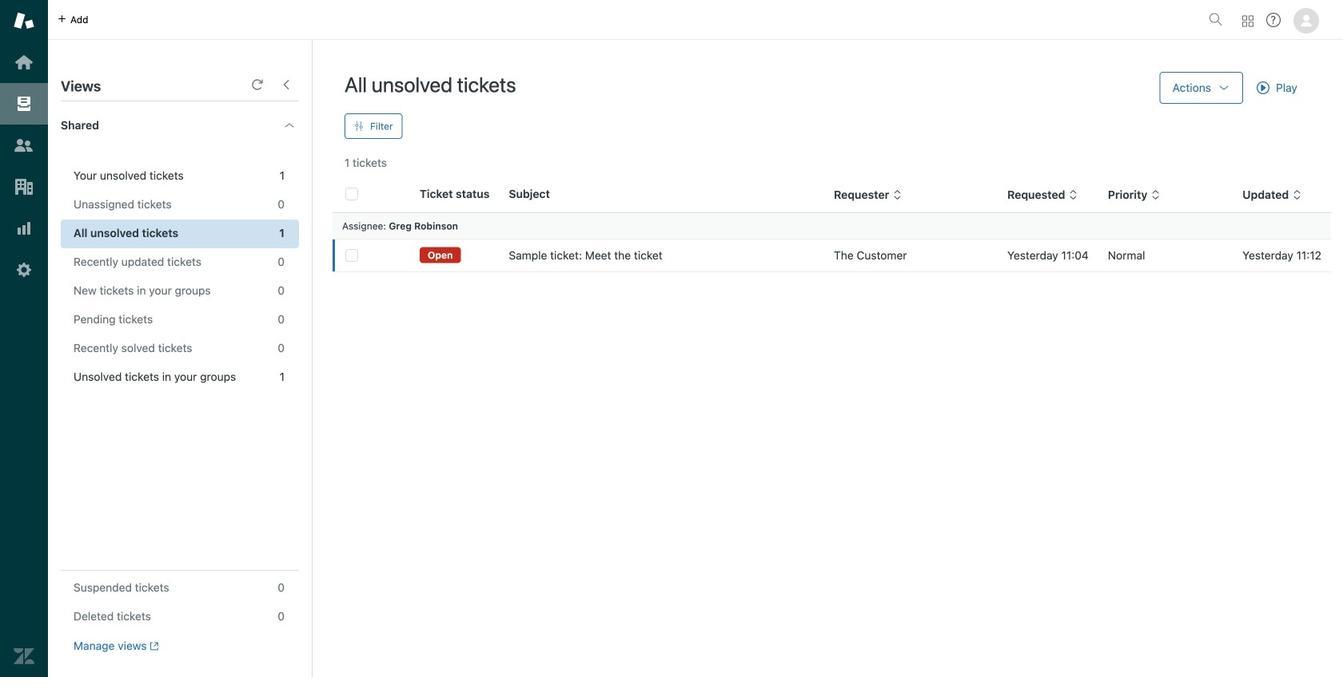 Task type: locate. For each thing, give the bounding box(es) containing it.
heading
[[48, 102, 312, 150]]

zendesk products image
[[1242, 16, 1254, 27]]

row
[[333, 239, 1331, 272]]

get help image
[[1266, 13, 1281, 27]]

organizations image
[[14, 177, 34, 197]]

get started image
[[14, 52, 34, 73]]



Task type: describe. For each thing, give the bounding box(es) containing it.
reporting image
[[14, 218, 34, 239]]

admin image
[[14, 260, 34, 281]]

views image
[[14, 94, 34, 114]]

hide panel views image
[[280, 78, 293, 91]]

refresh views pane image
[[251, 78, 264, 91]]

zendesk support image
[[14, 10, 34, 31]]

opens in a new tab image
[[147, 642, 159, 652]]

zendesk image
[[14, 647, 34, 668]]

customers image
[[14, 135, 34, 156]]

main element
[[0, 0, 48, 678]]



Task type: vqa. For each thing, say whether or not it's contained in the screenshot.
Reporting image on the left top
yes



